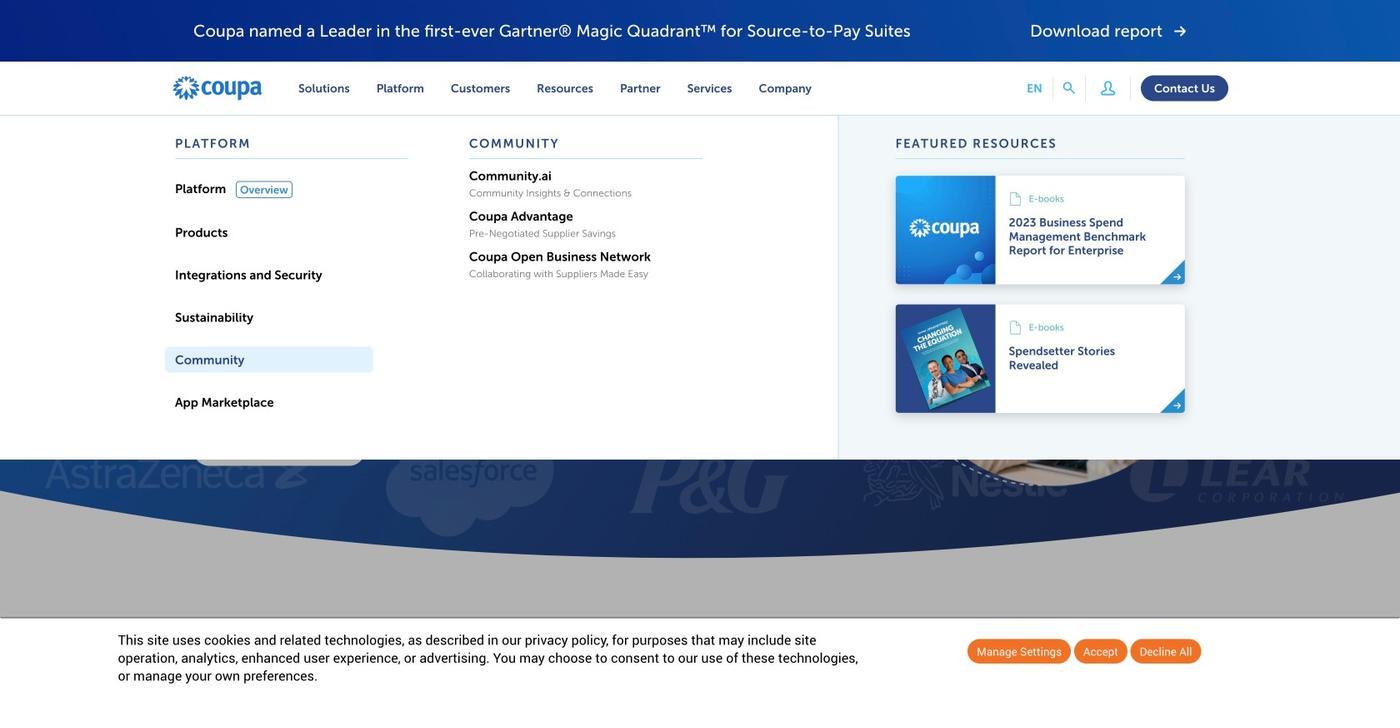 Task type: locate. For each thing, give the bounding box(es) containing it.
platform_user_centric image
[[1096, 76, 1120, 100]]

staff members talking image
[[883, 182, 1207, 487]]

mag glass image
[[1064, 82, 1076, 94]]



Task type: describe. For each thing, give the bounding box(es) containing it.
home image
[[172, 75, 263, 102]]

arrow image
[[1174, 273, 1182, 281]]



Task type: vqa. For each thing, say whether or not it's contained in the screenshot.
rightmost Arne Andersson image
no



